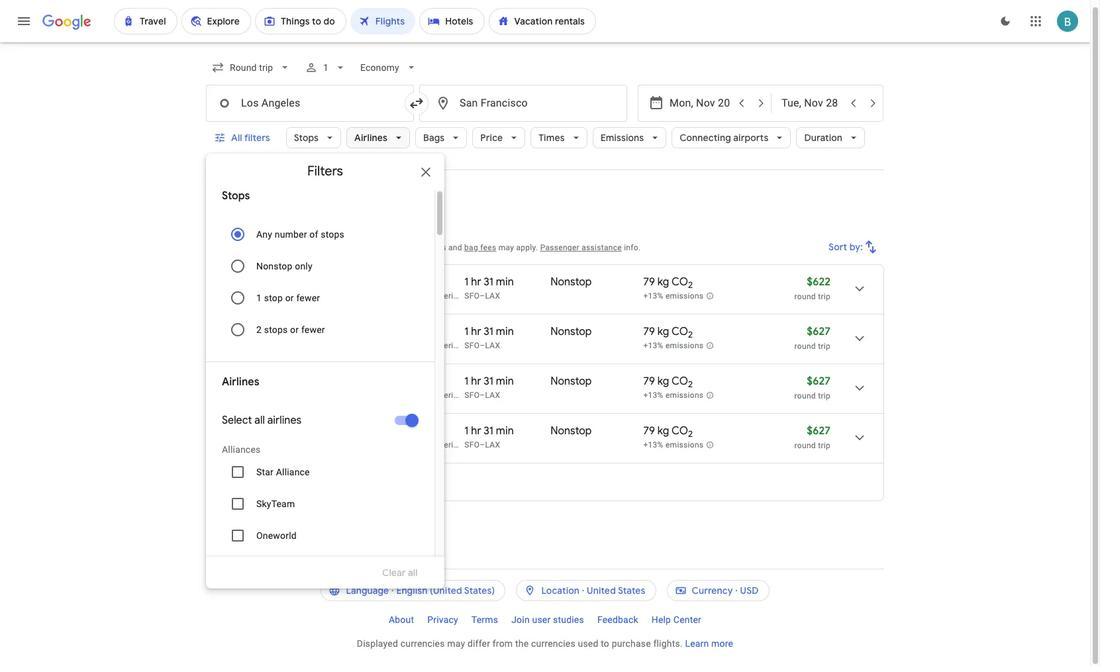 Task type: locate. For each thing, give the bounding box(es) containing it.
+13% emissions for nonstop flight. "element" related to flight details. leaves san francisco international airport at 9:56 am on tuesday, november 28 and arrives at los angeles international airport at 11:27 am on tuesday, november 28. icon's total duration 1 hr 31 min. element
[[643, 391, 704, 400]]

None search field
[[206, 52, 884, 666]]

1 vertical spatial may
[[447, 639, 465, 649]]

sfo for flight details. leaves san francisco international airport at 9:56 am on tuesday, november 28 and arrives at los angeles international airport at 11:27 am on tuesday, november 28. icon's total duration 1 hr 31 min. element
[[465, 391, 480, 400]]

hr for total duration 1 hr 31 min. element corresponding to flight details. leaves san francisco international airport at 7:00 am on tuesday, november 28 and arrives at los angeles international airport at 8:31 am on tuesday, november 28. icon
[[471, 325, 481, 339]]

4 round from the top
[[795, 441, 816, 450]]

or right stop
[[285, 293, 294, 303]]

1 vertical spatial $627
[[807, 375, 831, 388]]

nonstop flight. element for total duration 1 hr 31 min. element corresponding to flight details. leaves san francisco international airport at 7:00 am on tuesday, november 28 and arrives at los angeles international airport at 8:31 am on tuesday, november 28. icon
[[551, 325, 592, 340]]

$627 for 8:31 am
[[807, 325, 831, 339]]

for
[[341, 243, 351, 252]]

round left flight details. leaves san francisco international airport at 9:56 am on tuesday, november 28 and arrives at los angeles international airport at 11:27 am on tuesday, november 28. icon
[[795, 391, 816, 401]]

lax for flight details. leaves san francisco international airport at 9:56 am on tuesday, november 28 and arrives at los angeles international airport at 11:27 am on tuesday, november 28. icon
[[485, 391, 500, 400]]

2 currencies from the left
[[531, 639, 576, 649]]

1 1 hr 31 min sfo – lax from the top
[[465, 276, 514, 301]]

bags button
[[415, 122, 467, 154]]

None field
[[206, 56, 297, 79], [355, 56, 423, 79], [206, 56, 297, 79], [355, 56, 423, 79]]

34 more flights
[[268, 476, 335, 488]]

may
[[499, 243, 514, 252], [447, 639, 465, 649]]

by inside '7:00 am – 8:31 am operated by skywest airlines as american eagle'
[[347, 341, 355, 350]]

stops right "of"
[[321, 229, 344, 240]]

3 31 from the top
[[484, 375, 494, 388]]

4 79 kg co 2 from the top
[[643, 425, 693, 440]]

4 79 from the top
[[643, 425, 655, 438]]

1 min from the top
[[496, 276, 514, 289]]

0 horizontal spatial may
[[447, 639, 465, 649]]

+13% for nonstop flight. "element" associated with total duration 1 hr 31 min. element related to flight details. leaves san francisco international airport at 12:24 pm on tuesday, november 28 and arrives at los angeles international airport at 1:55 pm on tuesday, november 28. image
[[643, 292, 664, 301]]

3 79 from the top
[[643, 375, 655, 388]]

returning flights
[[206, 223, 308, 239]]

3 sfo from the top
[[465, 391, 480, 400]]

round
[[795, 292, 816, 301], [795, 342, 816, 351], [795, 391, 816, 401], [795, 441, 816, 450]]

by:
[[850, 241, 863, 253]]

more right 34
[[281, 476, 304, 488]]

american inside '7:00 am – 8:31 am operated by skywest airlines as american eagle'
[[431, 341, 467, 350]]

emissions
[[666, 292, 704, 301], [666, 341, 704, 351], [666, 391, 704, 400], [666, 441, 704, 450]]

None text field
[[206, 85, 414, 122]]

Departure text field
[[670, 85, 731, 121]]

– for total duration 1 hr 31 min. element for flight details. leaves san francisco international airport at 2:14 pm on tuesday, november 28 and arrives at los angeles international airport at 3:45 pm on tuesday, november 28. "icon"
[[480, 441, 485, 450]]

2 sfo from the top
[[465, 341, 480, 350]]

79 kg co 2
[[643, 276, 693, 291], [643, 325, 693, 341], [643, 375, 693, 390], [643, 425, 693, 440]]

fees right bag on the top left of the page
[[480, 243, 496, 252]]

round down $622 text field
[[795, 292, 816, 301]]

hr for total duration 1 hr 31 min. element related to flight details. leaves san francisco international airport at 12:24 pm on tuesday, november 28 and arrives at los angeles international airport at 1:55 pm on tuesday, november 28. image
[[471, 276, 481, 289]]

passenger
[[540, 243, 580, 252]]

2 for total duration 1 hr 31 min. element related to flight details. leaves san francisco international airport at 12:24 pm on tuesday, november 28 and arrives at los angeles international airport at 1:55 pm on tuesday, november 28. image
[[688, 280, 693, 291]]

3 lax from the top
[[485, 391, 500, 400]]

los
[[390, 188, 406, 200]]

min for total duration 1 hr 31 min. element for flight details. leaves san francisco international airport at 2:14 pm on tuesday, november 28 and arrives at los angeles international airport at 3:45 pm on tuesday, november 28. "icon"
[[496, 425, 514, 438]]

2 lax from the top
[[485, 341, 500, 350]]

sort
[[829, 241, 848, 253]]

to
[[379, 188, 388, 200], [601, 639, 609, 649]]

operated by skywest airlines as american eagle up '7:00 am – 8:31 am operated by skywest airlines as american eagle'
[[311, 291, 490, 301]]

1 horizontal spatial to
[[601, 639, 609, 649]]

operated by skywest airlines as american eagle
[[311, 291, 490, 301], [311, 391, 490, 400]]

2 79 kg co 2 from the top
[[643, 325, 693, 341]]

3 co from the top
[[672, 375, 688, 388]]

studies
[[553, 615, 584, 625]]

2 by from the top
[[347, 341, 355, 350]]

1 vertical spatial fewer
[[301, 325, 325, 335]]

to right used on the right of page
[[601, 639, 609, 649]]

0 horizontal spatial fees
[[322, 243, 338, 252]]

leaves san francisco international airport at 7:00 am on tuesday, november 28 and arrives at los angeles international airport at 8:31 am on tuesday, november 28. element
[[268, 325, 357, 339]]

2 vertical spatial $627
[[807, 425, 831, 438]]

trip for flight details. leaves san francisco international airport at 9:56 am on tuesday, november 28 and arrives at los angeles international airport at 11:27 am on tuesday, november 28. icon
[[818, 391, 831, 401]]

total duration 1 hr 31 min. element for flight details. leaves san francisco international airport at 2:14 pm on tuesday, november 28 and arrives at los angeles international airport at 3:45 pm on tuesday, november 28. "icon"
[[465, 425, 551, 440]]

flights right 34
[[306, 476, 335, 488]]

4 sfo from the top
[[465, 441, 480, 450]]

passenger assistance button
[[540, 243, 622, 252]]

1 +13% from the top
[[643, 292, 664, 301]]

airlines
[[354, 132, 388, 144], [390, 291, 418, 301], [390, 341, 418, 350], [222, 376, 259, 389], [390, 391, 418, 400], [390, 441, 418, 450]]

$627 round trip left flight details. leaves san francisco international airport at 7:00 am on tuesday, november 28 and arrives at los angeles international airport at 8:31 am on tuesday, november 28. icon
[[795, 325, 831, 351]]

by inside 2:14 pm operated by skywest airlines as american eagle
[[347, 441, 355, 450]]

2 vertical spatial $627 round trip
[[795, 425, 831, 450]]

4 nonstop flight. element from the top
[[551, 425, 592, 440]]

kg for flight details. leaves san francisco international airport at 7:00 am on tuesday, november 28 and arrives at los angeles international airport at 8:31 am on tuesday, november 28. icon
[[658, 325, 669, 339]]

2 trip from the top
[[818, 342, 831, 351]]

times
[[539, 132, 565, 144]]

duration button
[[797, 122, 865, 154]]

1 horizontal spatial may
[[499, 243, 514, 252]]

number
[[275, 229, 307, 240]]

3 79 kg co 2 from the top
[[643, 375, 693, 390]]

trip down $627 text box
[[818, 342, 831, 351]]

2 eagle from the top
[[469, 341, 490, 350]]

+13% emissions for total duration 1 hr 31 min. element for flight details. leaves san francisco international airport at 2:14 pm on tuesday, november 28 and arrives at los angeles international airport at 3:45 pm on tuesday, november 28. "icon" nonstop flight. "element"
[[643, 441, 704, 450]]

3 hr from the top
[[471, 375, 481, 388]]

$622
[[807, 276, 831, 289]]

1 79 from the top
[[643, 276, 655, 289]]

$627 round trip left flight details. leaves san francisco international airport at 2:14 pm on tuesday, november 28 and arrives at los angeles international airport at 3:45 pm on tuesday, november 28. "icon"
[[795, 425, 831, 450]]

2 min from the top
[[496, 325, 514, 339]]

only
[[295, 261, 313, 272]]

4 operated from the top
[[311, 441, 345, 450]]

fewer
[[296, 293, 320, 303], [301, 325, 325, 335]]

2 operated by skywest airlines as american eagle from the top
[[311, 391, 490, 400]]

united states
[[587, 585, 646, 597]]

Departure time: 7:00 AM. text field
[[268, 325, 308, 339]]

1 total duration 1 hr 31 min. element from the top
[[465, 276, 551, 291]]

center
[[674, 615, 702, 625]]

star alliance
[[256, 467, 310, 478]]

hr
[[471, 276, 481, 289], [471, 325, 481, 339], [471, 375, 481, 388], [471, 425, 481, 438]]

4 trip from the top
[[818, 441, 831, 450]]

operated by skywest airlines as american eagle up 2:14 pm operated by skywest airlines as american eagle
[[311, 391, 490, 400]]

round for flight details. leaves san francisco international airport at 2:14 pm on tuesday, november 28 and arrives at los angeles international airport at 3:45 pm on tuesday, november 28. "icon" 627 us dollars text box
[[795, 441, 816, 450]]

and
[[448, 243, 462, 252]]

1 vertical spatial stops
[[264, 325, 288, 335]]

4 1 hr 31 min sfo – lax from the top
[[465, 425, 514, 450]]

7:00 am
[[268, 325, 308, 339]]

2 +13% emissions from the top
[[643, 341, 704, 351]]

trip down $622
[[818, 292, 831, 301]]

4 total duration 1 hr 31 min. element from the top
[[465, 425, 551, 440]]

nonstop for total duration 1 hr 31 min. element corresponding to flight details. leaves san francisco international airport at 7:00 am on tuesday, november 28 and arrives at los angeles international airport at 8:31 am on tuesday, november 28. icon
[[551, 325, 592, 339]]

fewer for 2 stops or fewer
[[301, 325, 325, 335]]

united
[[587, 585, 616, 597]]

as inside '7:00 am – 8:31 am operated by skywest airlines as american eagle'
[[420, 341, 429, 350]]

622 US dollars text field
[[807, 276, 831, 289]]

1 sfo from the top
[[465, 291, 480, 301]]

1 hr 31 min sfo – lax
[[465, 276, 514, 301], [465, 325, 514, 350], [465, 375, 514, 400], [465, 425, 514, 450]]

more
[[281, 476, 304, 488], [712, 639, 733, 649]]

hr for flight details. leaves san francisco international airport at 9:56 am on tuesday, november 28 and arrives at los angeles international airport at 11:27 am on tuesday, november 28. icon's total duration 1 hr 31 min. element
[[471, 375, 481, 388]]

1 +13% emissions from the top
[[643, 292, 704, 301]]

operated down arrival time: 8:31 am. text box
[[311, 341, 345, 350]]

total duration 1 hr 31 min. element for flight details. leaves san francisco international airport at 9:56 am on tuesday, november 28 and arrives at los angeles international airport at 11:27 am on tuesday, november 28. icon
[[465, 375, 551, 390]]

operated
[[311, 291, 345, 301], [311, 341, 345, 350], [311, 391, 345, 400], [311, 441, 345, 450]]

alliance
[[276, 467, 310, 478]]

may inside returning flights main content
[[499, 243, 514, 252]]

2 as from the top
[[420, 341, 429, 350]]

$627 round trip for by
[[795, 425, 831, 450]]

2 79 from the top
[[643, 325, 655, 339]]

trip inside $622 round trip
[[818, 292, 831, 301]]

4 min from the top
[[496, 425, 514, 438]]

duration
[[804, 132, 843, 144]]

+13% emissions for total duration 1 hr 31 min. element corresponding to flight details. leaves san francisco international airport at 7:00 am on tuesday, november 28 and arrives at los angeles international airport at 8:31 am on tuesday, november 28. icon nonstop flight. "element"
[[643, 341, 704, 351]]

2 627 us dollars text field from the top
[[807, 425, 831, 438]]

fees right +
[[322, 243, 338, 252]]

4 +13% from the top
[[643, 441, 664, 450]]

4 hr from the top
[[471, 425, 481, 438]]

1 horizontal spatial stops
[[294, 132, 319, 144]]

79 for flight details. leaves san francisco international airport at 2:14 pm on tuesday, november 28 and arrives at los angeles international airport at 3:45 pm on tuesday, november 28. "icon"
[[643, 425, 655, 438]]

3 +13% emissions from the top
[[643, 391, 704, 400]]

flights up required
[[269, 223, 308, 239]]

skywest inside 2:14 pm operated by skywest airlines as american eagle
[[357, 441, 388, 450]]

apply.
[[516, 243, 538, 252]]

2 kg from the top
[[658, 325, 669, 339]]

round left flight details. leaves san francisco international airport at 2:14 pm on tuesday, november 28 and arrives at los angeles international airport at 3:45 pm on tuesday, november 28. "icon"
[[795, 441, 816, 450]]

2 stops or fewer
[[256, 325, 325, 335]]

stops
[[321, 229, 344, 240], [264, 325, 288, 335]]

may left apply.
[[499, 243, 514, 252]]

2 +13% from the top
[[643, 341, 664, 351]]

1 lax from the top
[[485, 291, 500, 301]]

$627 left flight details. leaves san francisco international airport at 7:00 am on tuesday, november 28 and arrives at los angeles international airport at 8:31 am on tuesday, november 28. icon
[[807, 325, 831, 339]]

1 nonstop flight. element from the top
[[551, 276, 592, 291]]

2
[[688, 280, 693, 291], [256, 325, 262, 335], [688, 329, 693, 341], [688, 379, 693, 390], [688, 429, 693, 440]]

3 $627 round trip from the top
[[795, 425, 831, 450]]

close dialog image
[[418, 164, 434, 180]]

1 inside '1' popup button
[[323, 62, 329, 73]]

none text field inside search box
[[419, 85, 627, 122]]

terms link
[[465, 609, 505, 631]]

0 horizontal spatial more
[[281, 476, 304, 488]]

1 vertical spatial stops
[[222, 189, 250, 203]]

1 round from the top
[[795, 292, 816, 301]]

1 vertical spatial to
[[601, 639, 609, 649]]

2 for flight details. leaves san francisco international airport at 9:56 am on tuesday, november 28 and arrives at los angeles international airport at 11:27 am on tuesday, november 28. icon's total duration 1 hr 31 min. element
[[688, 379, 693, 390]]

0 vertical spatial $627
[[807, 325, 831, 339]]

627 US dollars text field
[[807, 375, 831, 388], [807, 425, 831, 438]]

to left 'los'
[[379, 188, 388, 200]]

2:14 pm operated by skywest airlines as american eagle
[[268, 425, 490, 450]]

0 horizontal spatial to
[[379, 188, 388, 200]]

0 vertical spatial fewer
[[296, 293, 320, 303]]

american inside 2:14 pm operated by skywest airlines as american eagle
[[431, 441, 467, 450]]

+13% for total duration 1 hr 31 min. element corresponding to flight details. leaves san francisco international airport at 7:00 am on tuesday, november 28 and arrives at los angeles international airport at 8:31 am on tuesday, november 28. icon nonstop flight. "element"
[[643, 341, 664, 351]]

627 us dollars text field left flight details. leaves san francisco international airport at 2:14 pm on tuesday, november 28 and arrives at los angeles international airport at 3:45 pm on tuesday, november 28. "icon"
[[807, 425, 831, 438]]

price
[[480, 132, 503, 144]]

1 currencies from the left
[[401, 639, 445, 649]]

emissions
[[601, 132, 644, 144]]

2 total duration 1 hr 31 min. element from the top
[[465, 325, 551, 340]]

privacy
[[427, 615, 458, 625]]

co
[[672, 276, 688, 289], [672, 325, 688, 339], [672, 375, 688, 388], [672, 425, 688, 438]]

sfo
[[465, 291, 480, 301], [465, 341, 480, 350], [465, 391, 480, 400], [465, 441, 480, 450]]

stops up returning
[[222, 189, 250, 203]]

1 hr from the top
[[471, 276, 481, 289]]

total duration 1 hr 31 min. element
[[465, 276, 551, 291], [465, 325, 551, 340], [465, 375, 551, 390], [465, 425, 551, 440]]

connecting
[[680, 132, 731, 144]]

4 kg from the top
[[658, 425, 669, 438]]

emissions for total duration 1 hr 31 min. element for flight details. leaves san francisco international airport at 2:14 pm on tuesday, november 28 and arrives at los angeles international airport at 3:45 pm on tuesday, november 28. "icon" nonstop flight. "element"
[[666, 441, 704, 450]]

3 +13% from the top
[[643, 391, 664, 400]]

all
[[231, 132, 242, 144]]

0 vertical spatial stops
[[321, 229, 344, 240]]

2 skywest from the top
[[357, 341, 388, 350]]

1 $627 round trip from the top
[[795, 325, 831, 351]]

$622 round trip
[[795, 276, 831, 301]]

2 1 hr 31 min sfo – lax from the top
[[465, 325, 514, 350]]

or down 1 stop or fewer
[[290, 325, 299, 335]]

may left differ
[[447, 639, 465, 649]]

airlines inside 'airlines' popup button
[[354, 132, 388, 144]]

1 79 kg co 2 from the top
[[643, 276, 693, 291]]

0 horizontal spatial currencies
[[401, 639, 445, 649]]

nonstop flight. element for total duration 1 hr 31 min. element related to flight details. leaves san francisco international airport at 12:24 pm on tuesday, november 28 and arrives at los angeles international airport at 1:55 pm on tuesday, november 28. image
[[551, 276, 592, 291]]

round down $627 text box
[[795, 342, 816, 351]]

nonstop for flight details. leaves san francisco international airport at 9:56 am on tuesday, november 28 and arrives at los angeles international airport at 11:27 am on tuesday, november 28. icon's total duration 1 hr 31 min. element
[[551, 375, 592, 388]]

prices
[[206, 243, 229, 252]]

2 round from the top
[[795, 342, 816, 351]]

0 vertical spatial may
[[499, 243, 514, 252]]

4 by from the top
[[347, 441, 355, 450]]

1 $627 from the top
[[807, 325, 831, 339]]

1 vertical spatial 627 us dollars text field
[[807, 425, 831, 438]]

2 hr from the top
[[471, 325, 481, 339]]

flights
[[269, 223, 308, 239], [306, 476, 335, 488]]

1 vertical spatial $627 round trip
[[795, 375, 831, 401]]

+13%
[[643, 292, 664, 301], [643, 341, 664, 351], [643, 391, 664, 400], [643, 441, 664, 450]]

+
[[315, 243, 320, 252]]

1 emissions from the top
[[666, 292, 704, 301]]

3 $627 from the top
[[807, 425, 831, 438]]

3 kg from the top
[[658, 375, 669, 388]]

31 for total duration 1 hr 31 min. element corresponding to flight details. leaves san francisco international airport at 7:00 am on tuesday, november 28 and arrives at los angeles international airport at 8:31 am on tuesday, november 28. icon
[[484, 325, 494, 339]]

or for stop
[[285, 293, 294, 303]]

0 vertical spatial stops
[[294, 132, 319, 144]]

states)
[[464, 585, 495, 597]]

4 emissions from the top
[[666, 441, 704, 450]]

from
[[493, 639, 513, 649]]

angeles
[[408, 188, 444, 200]]

3 min from the top
[[496, 375, 514, 388]]

4 skywest from the top
[[357, 441, 388, 450]]

$627 left flight details. leaves san francisco international airport at 9:56 am on tuesday, november 28 and arrives at los angeles international airport at 11:27 am on tuesday, november 28. icon
[[807, 375, 831, 388]]

1 operated from the top
[[311, 291, 345, 301]]

2 for total duration 1 hr 31 min. element for flight details. leaves san francisco international airport at 2:14 pm on tuesday, november 28 and arrives at los angeles international airport at 3:45 pm on tuesday, november 28. "icon"
[[688, 429, 693, 440]]

round inside $622 round trip
[[795, 292, 816, 301]]

states
[[618, 585, 646, 597]]

airlines inside 2:14 pm operated by skywest airlines as american eagle
[[390, 441, 418, 450]]

3 1 hr 31 min sfo – lax from the top
[[465, 375, 514, 400]]

3 round from the top
[[795, 391, 816, 401]]

3 total duration 1 hr 31 min. element from the top
[[465, 375, 551, 390]]

alliances
[[222, 444, 261, 455]]

operated up 34 more flights
[[311, 441, 345, 450]]

co for total duration 1 hr 31 min. element corresponding to flight details. leaves san francisco international airport at 7:00 am on tuesday, november 28 and arrives at los angeles international airport at 8:31 am on tuesday, november 28. icon
[[672, 325, 688, 339]]

kg for flight details. leaves san francisco international airport at 2:14 pm on tuesday, november 28 and arrives at los angeles international airport at 3:45 pm on tuesday, november 28. "icon"
[[658, 425, 669, 438]]

0 vertical spatial operated by skywest airlines as american eagle
[[311, 291, 490, 301]]

nonstop for total duration 1 hr 31 min. element for flight details. leaves san francisco international airport at 2:14 pm on tuesday, november 28 and arrives at los angeles international airport at 3:45 pm on tuesday, november 28. "icon"
[[551, 425, 592, 438]]

more right learn
[[712, 639, 733, 649]]

skywest inside '7:00 am – 8:31 am operated by skywest airlines as american eagle'
[[357, 341, 388, 350]]

None text field
[[419, 85, 627, 122]]

currencies down privacy "link"
[[401, 639, 445, 649]]

1 horizontal spatial stops
[[321, 229, 344, 240]]

nonstop flight. element
[[551, 276, 592, 291], [551, 325, 592, 340], [551, 375, 592, 390], [551, 425, 592, 440]]

stops down stop
[[264, 325, 288, 335]]

0 vertical spatial or
[[285, 293, 294, 303]]

flight details. leaves san francisco international airport at 9:56 am on tuesday, november 28 and arrives at los angeles international airport at 11:27 am on tuesday, november 28. image
[[844, 372, 876, 404]]

2 nonstop flight. element from the top
[[551, 325, 592, 340]]

4 +13% emissions from the top
[[643, 441, 704, 450]]

1 stop or fewer
[[256, 293, 320, 303]]

4 eagle from the top
[[469, 441, 490, 450]]

fewer for 1 stop or fewer
[[296, 293, 320, 303]]

$627
[[807, 325, 831, 339], [807, 375, 831, 388], [807, 425, 831, 438]]

79 for flight details. leaves san francisco international airport at 9:56 am on tuesday, november 28 and arrives at los angeles international airport at 11:27 am on tuesday, november 28. icon
[[643, 375, 655, 388]]

sfo for total duration 1 hr 31 min. element for flight details. leaves san francisco international airport at 2:14 pm on tuesday, november 28 and arrives at los angeles international airport at 3:45 pm on tuesday, november 28. "icon"
[[465, 441, 480, 450]]

sfo for total duration 1 hr 31 min. element corresponding to flight details. leaves san francisco international airport at 7:00 am on tuesday, november 28 and arrives at los angeles international airport at 8:31 am on tuesday, november 28. icon
[[465, 341, 480, 350]]

times button
[[531, 122, 587, 154]]

airlines
[[267, 414, 302, 427]]

trip left flight details. leaves san francisco international airport at 2:14 pm on tuesday, november 28 and arrives at los angeles international airport at 3:45 pm on tuesday, november 28. "icon"
[[818, 441, 831, 450]]

4 lax from the top
[[485, 441, 500, 450]]

1 vertical spatial flights
[[306, 476, 335, 488]]

627 us dollars text field left flight details. leaves san francisco international airport at 9:56 am on tuesday, november 28 and arrives at los angeles international airport at 11:27 am on tuesday, november 28. icon
[[807, 375, 831, 388]]

airlines inside '7:00 am – 8:31 am operated by skywest airlines as american eagle'
[[390, 341, 418, 350]]

34
[[268, 476, 279, 488]]

0 vertical spatial more
[[281, 476, 304, 488]]

2 emissions from the top
[[666, 341, 704, 351]]

min
[[496, 276, 514, 289], [496, 325, 514, 339], [496, 375, 514, 388], [496, 425, 514, 438]]

learn more link
[[685, 639, 733, 649]]

operated inside 2:14 pm operated by skywest airlines as american eagle
[[311, 441, 345, 450]]

operated down 8:31 am
[[311, 391, 345, 400]]

filters
[[307, 163, 343, 180]]

more inside returning flights main content
[[281, 476, 304, 488]]

eagle inside 2:14 pm operated by skywest airlines as american eagle
[[469, 441, 490, 450]]

trip for flight details. leaves san francisco international airport at 12:24 pm on tuesday, november 28 and arrives at los angeles international airport at 1:55 pm on tuesday, november 28. image
[[818, 292, 831, 301]]

0 vertical spatial 627 us dollars text field
[[807, 375, 831, 388]]

1 horizontal spatial currencies
[[531, 639, 576, 649]]

3 emissions from the top
[[666, 391, 704, 400]]

$627 round trip
[[795, 325, 831, 351], [795, 375, 831, 401], [795, 425, 831, 450]]

4 31 from the top
[[484, 425, 494, 438]]

0 vertical spatial $627 round trip
[[795, 325, 831, 351]]

usd
[[740, 585, 759, 597]]

1 fees from the left
[[322, 243, 338, 252]]

1 hr 31 min sfo – lax for total duration 1 hr 31 min. element corresponding to flight details. leaves san francisco international airport at 7:00 am on tuesday, november 28 and arrives at los angeles international airport at 8:31 am on tuesday, november 28. icon
[[465, 325, 514, 350]]

$627 round trip left flight details. leaves san francisco international airport at 9:56 am on tuesday, november 28 and arrives at los angeles international airport at 11:27 am on tuesday, november 28. icon
[[795, 375, 831, 401]]

31 for total duration 1 hr 31 min. element for flight details. leaves san francisco international airport at 2:14 pm on tuesday, november 28 and arrives at los angeles international airport at 3:45 pm on tuesday, november 28. "icon"
[[484, 425, 494, 438]]

privacy link
[[421, 609, 465, 631]]

1 co from the top
[[672, 276, 688, 289]]

1 vertical spatial or
[[290, 325, 299, 335]]

1 627 us dollars text field from the top
[[807, 375, 831, 388]]

4 as from the top
[[420, 441, 429, 450]]

round for $622 text field
[[795, 292, 816, 301]]

1 vertical spatial more
[[712, 639, 733, 649]]

1 vertical spatial operated by skywest airlines as american eagle
[[311, 391, 490, 400]]

3 trip from the top
[[818, 391, 831, 401]]

1 trip from the top
[[818, 292, 831, 301]]

$627 left flight details. leaves san francisco international airport at 2:14 pm on tuesday, november 28 and arrives at los angeles international airport at 3:45 pm on tuesday, november 28. "icon"
[[807, 425, 831, 438]]

4 co from the top
[[672, 425, 688, 438]]

trip left flight details. leaves san francisco international airport at 9:56 am on tuesday, november 28 and arrives at los angeles international airport at 11:27 am on tuesday, november 28. icon
[[818, 391, 831, 401]]

2 co from the top
[[672, 325, 688, 339]]

79 kg co 2 for nonstop flight. "element" related to flight details. leaves san francisco international airport at 9:56 am on tuesday, november 28 and arrives at los angeles international airport at 11:27 am on tuesday, november 28. icon's total duration 1 hr 31 min. element
[[643, 375, 693, 390]]

1 hr 31 min sfo – lax for total duration 1 hr 31 min. element related to flight details. leaves san francisco international airport at 12:24 pm on tuesday, november 28 and arrives at los angeles international airport at 1:55 pm on tuesday, november 28. image
[[465, 276, 514, 301]]

1
[[323, 62, 329, 73], [353, 243, 358, 252], [465, 276, 469, 289], [256, 293, 262, 303], [465, 325, 469, 339], [465, 375, 469, 388], [465, 425, 469, 438]]

2 inside stops option group
[[256, 325, 262, 335]]

stops up filters
[[294, 132, 319, 144]]

to inside returning flights main content
[[379, 188, 388, 200]]

1 horizontal spatial fees
[[480, 243, 496, 252]]

0 vertical spatial to
[[379, 188, 388, 200]]

3 eagle from the top
[[469, 391, 490, 400]]

currencies down join user studies link
[[531, 639, 576, 649]]

3 nonstop flight. element from the top
[[551, 375, 592, 390]]

3 skywest from the top
[[357, 391, 388, 400]]

2 31 from the top
[[484, 325, 494, 339]]

3 operated from the top
[[311, 391, 345, 400]]

2 operated from the top
[[311, 341, 345, 350]]

31 for total duration 1 hr 31 min. element related to flight details. leaves san francisco international airport at 12:24 pm on tuesday, november 28 and arrives at los angeles international airport at 1:55 pm on tuesday, november 28. image
[[484, 276, 494, 289]]

operated up arrival time: 8:31 am. text box
[[311, 291, 345, 301]]

lax for flight details. leaves san francisco international airport at 2:14 pm on tuesday, november 28 and arrives at los angeles international airport at 3:45 pm on tuesday, november 28. "icon"
[[485, 441, 500, 450]]



Task type: describe. For each thing, give the bounding box(es) containing it.
$627 round trip for 8:31 am
[[795, 325, 831, 351]]

assistance
[[582, 243, 622, 252]]

feedback
[[597, 615, 638, 625]]

flights.
[[653, 639, 683, 649]]

627 US dollars text field
[[807, 325, 831, 339]]

stops inside popup button
[[294, 132, 319, 144]]

nonstop only
[[256, 261, 313, 272]]

bag
[[464, 243, 478, 252]]

language
[[346, 585, 389, 597]]

+13% for nonstop flight. "element" related to flight details. leaves san francisco international airport at 9:56 am on tuesday, november 28 and arrives at los angeles international airport at 11:27 am on tuesday, november 28. icon's total duration 1 hr 31 min. element
[[643, 391, 664, 400]]

none search field containing filters
[[206, 52, 884, 666]]

kg for flight details. leaves san francisco international airport at 9:56 am on tuesday, november 28 and arrives at los angeles international airport at 11:27 am on tuesday, november 28. icon
[[658, 375, 669, 388]]

join
[[512, 615, 530, 625]]

prices include required taxes + fees for 1 adult. optional charges and bag fees may apply. passenger assistance
[[206, 243, 622, 252]]

stop
[[264, 293, 283, 303]]

taxes
[[293, 243, 313, 252]]

7:00 am – 8:31 am operated by skywest airlines as american eagle
[[268, 325, 490, 350]]

displayed
[[357, 639, 398, 649]]

1 hr 31 min sfo – lax for flight details. leaves san francisco international airport at 9:56 am on tuesday, november 28 and arrives at los angeles international airport at 11:27 am on tuesday, november 28. icon's total duration 1 hr 31 min. element
[[465, 375, 514, 400]]

31 for flight details. leaves san francisco international airport at 9:56 am on tuesday, november 28 and arrives at los angeles international airport at 11:27 am on tuesday, november 28. icon's total duration 1 hr 31 min. element
[[484, 375, 494, 388]]

nonstop inside stops option group
[[256, 261, 293, 272]]

feedback link
[[591, 609, 645, 631]]

choose
[[312, 188, 346, 200]]

choose return to los angeles
[[312, 188, 444, 200]]

lax for flight details. leaves san francisco international airport at 7:00 am on tuesday, november 28 and arrives at los angeles international airport at 8:31 am on tuesday, november 28. icon
[[485, 341, 500, 350]]

Arrival time: 8:31 AM. text field
[[320, 325, 357, 339]]

all
[[255, 414, 265, 427]]

flight details. leaves san francisco international airport at 2:14 pm on tuesday, november 28 and arrives at los angeles international airport at 3:45 pm on tuesday, november 28. image
[[844, 422, 876, 454]]

co for total duration 1 hr 31 min. element related to flight details. leaves san francisco international airport at 12:24 pm on tuesday, november 28 and arrives at los angeles international airport at 1:55 pm on tuesday, november 28. image
[[672, 276, 688, 289]]

co for flight details. leaves san francisco international airport at 9:56 am on tuesday, november 28 and arrives at los angeles international airport at 11:27 am on tuesday, november 28. icon's total duration 1 hr 31 min. element
[[672, 375, 688, 388]]

0 horizontal spatial stops
[[222, 189, 250, 203]]

used
[[578, 639, 599, 649]]

bag fees button
[[464, 243, 496, 252]]

about link
[[382, 609, 421, 631]]

1 inside stops option group
[[256, 293, 262, 303]]

2 $627 from the top
[[807, 375, 831, 388]]

min for flight details. leaves san francisco international airport at 9:56 am on tuesday, november 28 and arrives at los angeles international airport at 11:27 am on tuesday, november 28. icon's total duration 1 hr 31 min. element
[[496, 375, 514, 388]]

skyteam
[[256, 499, 295, 509]]

emissions for nonstop flight. "element" related to flight details. leaves san francisco international airport at 9:56 am on tuesday, november 28 and arrives at los angeles international airport at 11:27 am on tuesday, november 28. icon's total duration 1 hr 31 min. element
[[666, 391, 704, 400]]

– for total duration 1 hr 31 min. element related to flight details. leaves san francisco international airport at 12:24 pm on tuesday, november 28 and arrives at los angeles international airport at 1:55 pm on tuesday, november 28. image
[[480, 291, 485, 301]]

79 kg co 2 for total duration 1 hr 31 min. element for flight details. leaves san francisco international airport at 2:14 pm on tuesday, november 28 and arrives at los angeles international airport at 3:45 pm on tuesday, november 28. "icon" nonstop flight. "element"
[[643, 425, 693, 440]]

displayed currencies may differ from the currencies used to purchase flights. learn more
[[357, 639, 733, 649]]

all filters
[[231, 132, 270, 144]]

8:31 am
[[320, 325, 357, 339]]

trip for flight details. leaves san francisco international airport at 2:14 pm on tuesday, november 28 and arrives at los angeles international airport at 3:45 pm on tuesday, november 28. "icon"
[[818, 441, 831, 450]]

emissions for nonstop flight. "element" associated with total duration 1 hr 31 min. element related to flight details. leaves san francisco international airport at 12:24 pm on tuesday, november 28 and arrives at los angeles international airport at 1:55 pm on tuesday, november 28. image
[[666, 292, 704, 301]]

help center
[[652, 615, 702, 625]]

operated inside '7:00 am – 8:31 am operated by skywest airlines as american eagle'
[[311, 341, 345, 350]]

about
[[389, 615, 414, 625]]

2 fees from the left
[[480, 243, 496, 252]]

eagle inside '7:00 am – 8:31 am operated by skywest airlines as american eagle'
[[469, 341, 490, 350]]

currency
[[692, 585, 733, 597]]

min for total duration 1 hr 31 min. element related to flight details. leaves san francisco international airport at 12:24 pm on tuesday, november 28 and arrives at los angeles international airport at 1:55 pm on tuesday, november 28. image
[[496, 276, 514, 289]]

differ
[[468, 639, 490, 649]]

connecting airports button
[[672, 122, 791, 154]]

airlines button
[[347, 122, 410, 154]]

– for flight details. leaves san francisco international airport at 9:56 am on tuesday, november 28 and arrives at los angeles international airport at 11:27 am on tuesday, november 28. icon's total duration 1 hr 31 min. element
[[480, 391, 485, 400]]

all filters button
[[206, 122, 281, 154]]

star
[[256, 467, 274, 478]]

flight details. leaves san francisco international airport at 7:00 am on tuesday, november 28 and arrives at los angeles international airport at 8:31 am on tuesday, november 28. image
[[844, 323, 876, 354]]

swap origin and destination. image
[[409, 95, 425, 111]]

2 $627 round trip from the top
[[795, 375, 831, 401]]

connecting airports
[[680, 132, 769, 144]]

main menu image
[[16, 13, 32, 29]]

sfo for total duration 1 hr 31 min. element related to flight details. leaves san francisco international airport at 12:24 pm on tuesday, november 28 and arrives at los angeles international airport at 1:55 pm on tuesday, november 28. image
[[465, 291, 480, 301]]

round for 627 us dollars text box related to flight details. leaves san francisco international airport at 9:56 am on tuesday, november 28 and arrives at los angeles international airport at 11:27 am on tuesday, november 28. icon
[[795, 391, 816, 401]]

help
[[652, 615, 671, 625]]

required
[[261, 243, 291, 252]]

emissions button
[[593, 122, 667, 154]]

filters
[[244, 132, 270, 144]]

join user studies
[[512, 615, 584, 625]]

1 by from the top
[[347, 291, 355, 301]]

– inside '7:00 am – 8:31 am operated by skywest airlines as american eagle'
[[311, 325, 317, 339]]

1 eagle from the top
[[469, 291, 490, 301]]

bags
[[423, 132, 445, 144]]

oneworld
[[256, 531, 297, 541]]

+13% for total duration 1 hr 31 min. element for flight details. leaves san francisco international airport at 2:14 pm on tuesday, november 28 and arrives at los angeles international airport at 3:45 pm on tuesday, november 28. "icon" nonstop flight. "element"
[[643, 441, 664, 450]]

Departure time: 2:14 PM. text field
[[268, 425, 304, 438]]

1 hr 31 min sfo – lax for total duration 1 hr 31 min. element for flight details. leaves san francisco international airport at 2:14 pm on tuesday, november 28 and arrives at los angeles international airport at 3:45 pm on tuesday, november 28. "icon"
[[465, 425, 514, 450]]

emissions for total duration 1 hr 31 min. element corresponding to flight details. leaves san francisco international airport at 7:00 am on tuesday, november 28 and arrives at los angeles international airport at 8:31 am on tuesday, november 28. icon nonstop flight. "element"
[[666, 341, 704, 351]]

adult.
[[360, 243, 381, 252]]

2:14 pm
[[268, 425, 304, 438]]

nonstop for total duration 1 hr 31 min. element related to flight details. leaves san francisco international airport at 12:24 pm on tuesday, november 28 and arrives at los angeles international airport at 1:55 pm on tuesday, november 28. image
[[551, 276, 592, 289]]

1 button
[[300, 52, 353, 83]]

the
[[515, 639, 529, 649]]

charges
[[417, 243, 446, 252]]

learn
[[685, 639, 709, 649]]

airports
[[734, 132, 769, 144]]

user
[[532, 615, 551, 625]]

min for total duration 1 hr 31 min. element corresponding to flight details. leaves san francisco international airport at 7:00 am on tuesday, november 28 and arrives at los angeles international airport at 8:31 am on tuesday, november 28. icon
[[496, 325, 514, 339]]

include
[[231, 243, 258, 252]]

sort by:
[[829, 241, 863, 253]]

79 kg co 2 for nonstop flight. "element" associated with total duration 1 hr 31 min. element related to flight details. leaves san francisco international airport at 12:24 pm on tuesday, november 28 and arrives at los angeles international airport at 1:55 pm on tuesday, november 28. image
[[643, 276, 693, 291]]

hr for total duration 1 hr 31 min. element for flight details. leaves san francisco international airport at 2:14 pm on tuesday, november 28 and arrives at los angeles international airport at 3:45 pm on tuesday, november 28. "icon"
[[471, 425, 481, 438]]

round for $627 text box
[[795, 342, 816, 351]]

nonstop flight. element for total duration 1 hr 31 min. element for flight details. leaves san francisco international airport at 2:14 pm on tuesday, november 28 and arrives at los angeles international airport at 3:45 pm on tuesday, november 28. "icon"
[[551, 425, 592, 440]]

stops button
[[286, 122, 341, 154]]

any
[[256, 229, 272, 240]]

change appearance image
[[990, 5, 1021, 37]]

sort by: button
[[824, 231, 884, 263]]

co for total duration 1 hr 31 min. element for flight details. leaves san francisco international airport at 2:14 pm on tuesday, november 28 and arrives at los angeles international airport at 3:45 pm on tuesday, november 28. "icon"
[[672, 425, 688, 438]]

3 by from the top
[[347, 391, 355, 400]]

79 for flight details. leaves san francisco international airport at 7:00 am on tuesday, november 28 and arrives at los angeles international airport at 8:31 am on tuesday, november 28. icon
[[643, 325, 655, 339]]

returning flights main content
[[206, 181, 884, 512]]

627 us dollars text field for flight details. leaves san francisco international airport at 9:56 am on tuesday, november 28 and arrives at los angeles international airport at 11:27 am on tuesday, november 28. icon
[[807, 375, 831, 388]]

– for total duration 1 hr 31 min. element corresponding to flight details. leaves san francisco international airport at 7:00 am on tuesday, november 28 and arrives at los angeles international airport at 8:31 am on tuesday, november 28. icon
[[480, 341, 485, 350]]

price button
[[473, 122, 525, 154]]

select all airlines
[[222, 414, 302, 427]]

or for stops
[[290, 325, 299, 335]]

flight details. leaves san francisco international airport at 12:24 pm on tuesday, november 28 and arrives at los angeles international airport at 1:55 pm on tuesday, november 28. image
[[844, 273, 876, 305]]

kg for flight details. leaves san francisco international airport at 12:24 pm on tuesday, november 28 and arrives at los angeles international airport at 1:55 pm on tuesday, november 28. image
[[658, 276, 669, 289]]

returning
[[206, 223, 266, 239]]

english (united states)
[[396, 585, 495, 597]]

total duration 1 hr 31 min. element for flight details. leaves san francisco international airport at 12:24 pm on tuesday, november 28 and arrives at los angeles international airport at 1:55 pm on tuesday, november 28. image
[[465, 276, 551, 291]]

stops option group
[[222, 219, 419, 346]]

3 as from the top
[[420, 391, 429, 400]]

trip for flight details. leaves san francisco international airport at 7:00 am on tuesday, november 28 and arrives at los angeles international airport at 8:31 am on tuesday, november 28. icon
[[818, 342, 831, 351]]

79 kg co 2 for total duration 1 hr 31 min. element corresponding to flight details. leaves san francisco international airport at 7:00 am on tuesday, november 28 and arrives at los angeles international airport at 8:31 am on tuesday, november 28. icon nonstop flight. "element"
[[643, 325, 693, 341]]

optional
[[383, 243, 414, 252]]

1 as from the top
[[420, 291, 429, 301]]

627 us dollars text field for flight details. leaves san francisco international airport at 2:14 pm on tuesday, november 28 and arrives at los angeles international airport at 3:45 pm on tuesday, november 28. "icon"
[[807, 425, 831, 438]]

location
[[541, 585, 580, 597]]

2 for total duration 1 hr 31 min. element corresponding to flight details. leaves san francisco international airport at 7:00 am on tuesday, november 28 and arrives at los angeles international airport at 8:31 am on tuesday, november 28. icon
[[688, 329, 693, 341]]

1 operated by skywest airlines as american eagle from the top
[[311, 291, 490, 301]]

help center link
[[645, 609, 708, 631]]

+13% emissions for nonstop flight. "element" associated with total duration 1 hr 31 min. element related to flight details. leaves san francisco international airport at 12:24 pm on tuesday, november 28 and arrives at los angeles international airport at 1:55 pm on tuesday, november 28. image
[[643, 292, 704, 301]]

1 skywest from the top
[[357, 291, 388, 301]]

total duration 1 hr 31 min. element for flight details. leaves san francisco international airport at 7:00 am on tuesday, november 28 and arrives at los angeles international airport at 8:31 am on tuesday, november 28. icon
[[465, 325, 551, 340]]

lax for flight details. leaves san francisco international airport at 12:24 pm on tuesday, november 28 and arrives at los angeles international airport at 1:55 pm on tuesday, november 28. image
[[485, 291, 500, 301]]

join user studies link
[[505, 609, 591, 631]]

english
[[396, 585, 428, 597]]

as inside 2:14 pm operated by skywest airlines as american eagle
[[420, 441, 429, 450]]

select
[[222, 414, 252, 427]]

1 horizontal spatial more
[[712, 639, 733, 649]]

0 vertical spatial flights
[[269, 223, 308, 239]]

any number of stops
[[256, 229, 344, 240]]

$627 for by
[[807, 425, 831, 438]]

0 horizontal spatial stops
[[264, 325, 288, 335]]

(united
[[430, 585, 462, 597]]

purchase
[[612, 639, 651, 649]]

terms
[[472, 615, 498, 625]]

Return text field
[[782, 85, 843, 121]]

nonstop flight. element for flight details. leaves san francisco international airport at 9:56 am on tuesday, november 28 and arrives at los angeles international airport at 11:27 am on tuesday, november 28. icon's total duration 1 hr 31 min. element
[[551, 375, 592, 390]]

79 for flight details. leaves san francisco international airport at 12:24 pm on tuesday, november 28 and arrives at los angeles international airport at 1:55 pm on tuesday, november 28. image
[[643, 276, 655, 289]]



Task type: vqa. For each thing, say whether or not it's contained in the screenshot.
"(2)"
no



